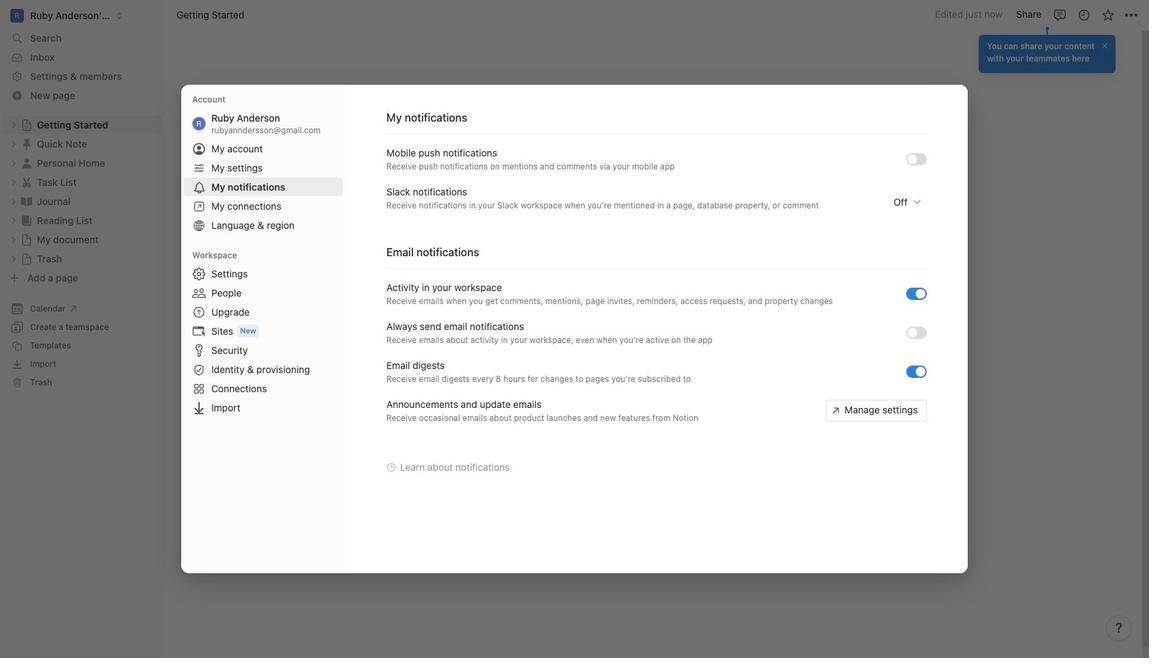 Task type: vqa. For each thing, say whether or not it's contained in the screenshot.
👋 IMAGE
yes



Task type: describe. For each thing, give the bounding box(es) containing it.
comments image
[[1053, 8, 1067, 22]]

updates image
[[1077, 8, 1091, 22]]

👋 image
[[412, 150, 426, 168]]



Task type: locate. For each thing, give the bounding box(es) containing it.
favorite image
[[1101, 8, 1115, 22]]



